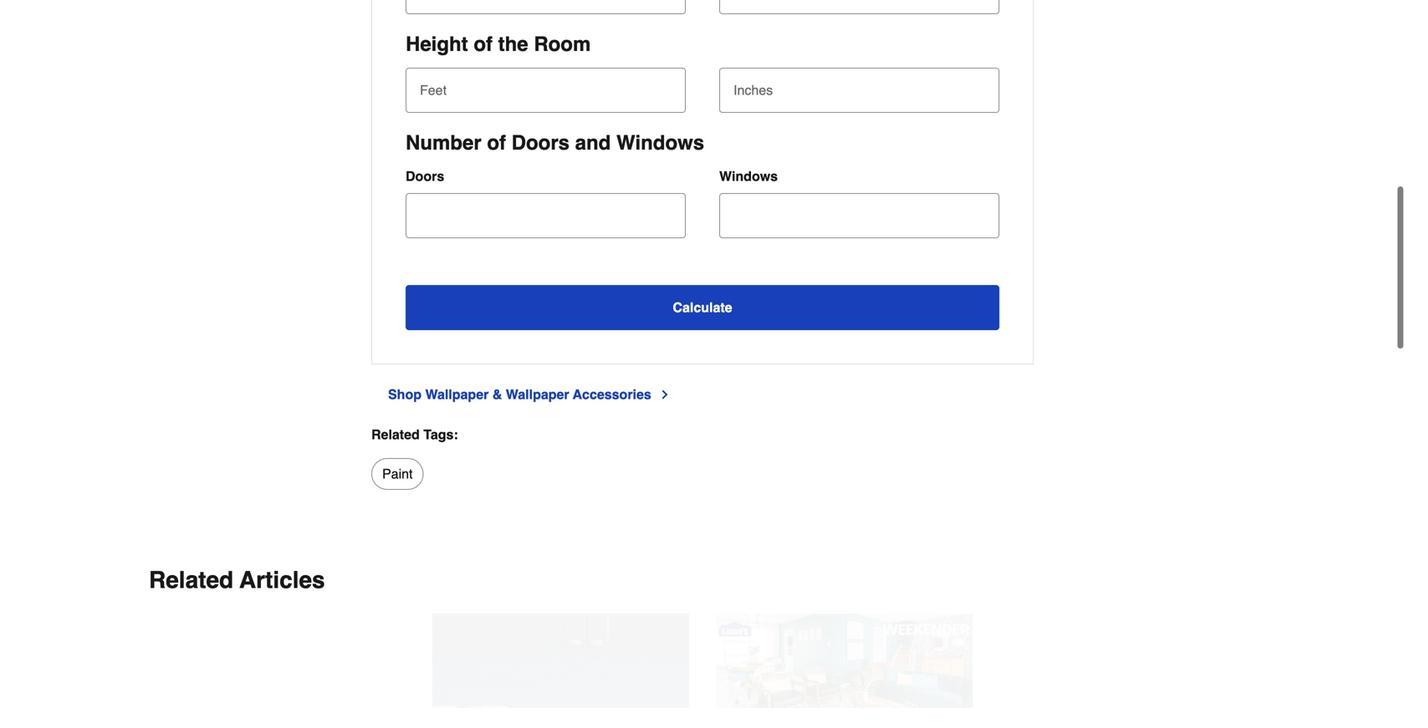 Task type: vqa. For each thing, say whether or not it's contained in the screenshot.
SHOP WALLPAPER & WALLPAPER ACCESSORIES link
yes



Task type: locate. For each thing, give the bounding box(es) containing it.
paint
[[382, 466, 413, 482]]

0 horizontal spatial wallpaper
[[425, 387, 489, 402]]

1 horizontal spatial doors
[[512, 131, 570, 154]]

related for related tags:
[[371, 427, 420, 443]]

the weekender: the mid-centruy modern living room image
[[716, 614, 973, 709]]

0 horizontal spatial windows
[[617, 131, 704, 154]]

windows
[[617, 131, 704, 154], [719, 169, 778, 184]]

1 vertical spatial of
[[487, 131, 506, 154]]

chevron right image
[[658, 388, 672, 402]]

related articles
[[149, 567, 325, 594]]

0 vertical spatial doors
[[512, 131, 570, 154]]

doors down number
[[406, 169, 444, 184]]

0 horizontal spatial doors
[[406, 169, 444, 184]]

related
[[371, 427, 420, 443], [149, 567, 234, 594]]

textured blue wallpaper behind a white kitchen counter with a fruit bowl and canisters. image
[[433, 614, 689, 709]]

&
[[493, 387, 502, 402]]

1 wallpaper from the left
[[425, 387, 489, 402]]

0 vertical spatial of
[[474, 33, 493, 56]]

related for related articles
[[149, 567, 234, 594]]

room
[[534, 33, 591, 56]]

doors left and
[[512, 131, 570, 154]]

0 vertical spatial related
[[371, 427, 420, 443]]

1 vertical spatial related
[[149, 567, 234, 594]]

of left the
[[474, 33, 493, 56]]

height
[[406, 33, 468, 56]]

of
[[474, 33, 493, 56], [487, 131, 506, 154]]

0 horizontal spatial related
[[149, 567, 234, 594]]

wallpaper right &
[[506, 387, 569, 402]]

wallpaper
[[425, 387, 489, 402], [506, 387, 569, 402]]

shop
[[388, 387, 422, 402]]

of right number
[[487, 131, 506, 154]]

1 horizontal spatial related
[[371, 427, 420, 443]]

wallpaper left &
[[425, 387, 489, 402]]

1 horizontal spatial wallpaper
[[506, 387, 569, 402]]

1 horizontal spatial windows
[[719, 169, 778, 184]]

1 vertical spatial windows
[[719, 169, 778, 184]]

doors
[[512, 131, 570, 154], [406, 169, 444, 184]]



Task type: describe. For each thing, give the bounding box(es) containing it.
shop wallpaper & wallpaper accessories link
[[388, 385, 672, 405]]

height feet text field
[[412, 68, 679, 105]]

related tags:
[[371, 427, 458, 443]]

number of doors and windows
[[406, 131, 704, 154]]

the
[[498, 33, 528, 56]]

calculate button
[[406, 285, 1000, 330]]

height of the room
[[406, 33, 591, 56]]

shop wallpaper & wallpaper accessories
[[388, 387, 651, 402]]

number of windows text field
[[726, 193, 993, 230]]

0 vertical spatial windows
[[617, 131, 704, 154]]

and
[[575, 131, 611, 154]]

of for height
[[474, 33, 493, 56]]

of for number
[[487, 131, 506, 154]]

1 vertical spatial doors
[[406, 169, 444, 184]]

calculate
[[673, 300, 732, 315]]

accessories
[[573, 387, 651, 402]]

number of doors text field
[[412, 193, 679, 230]]

number
[[406, 131, 482, 154]]

articles
[[240, 567, 325, 594]]

paint link
[[371, 458, 424, 490]]

2 wallpaper from the left
[[506, 387, 569, 402]]

height inches text field
[[726, 68, 993, 105]]

tags:
[[424, 427, 458, 443]]



